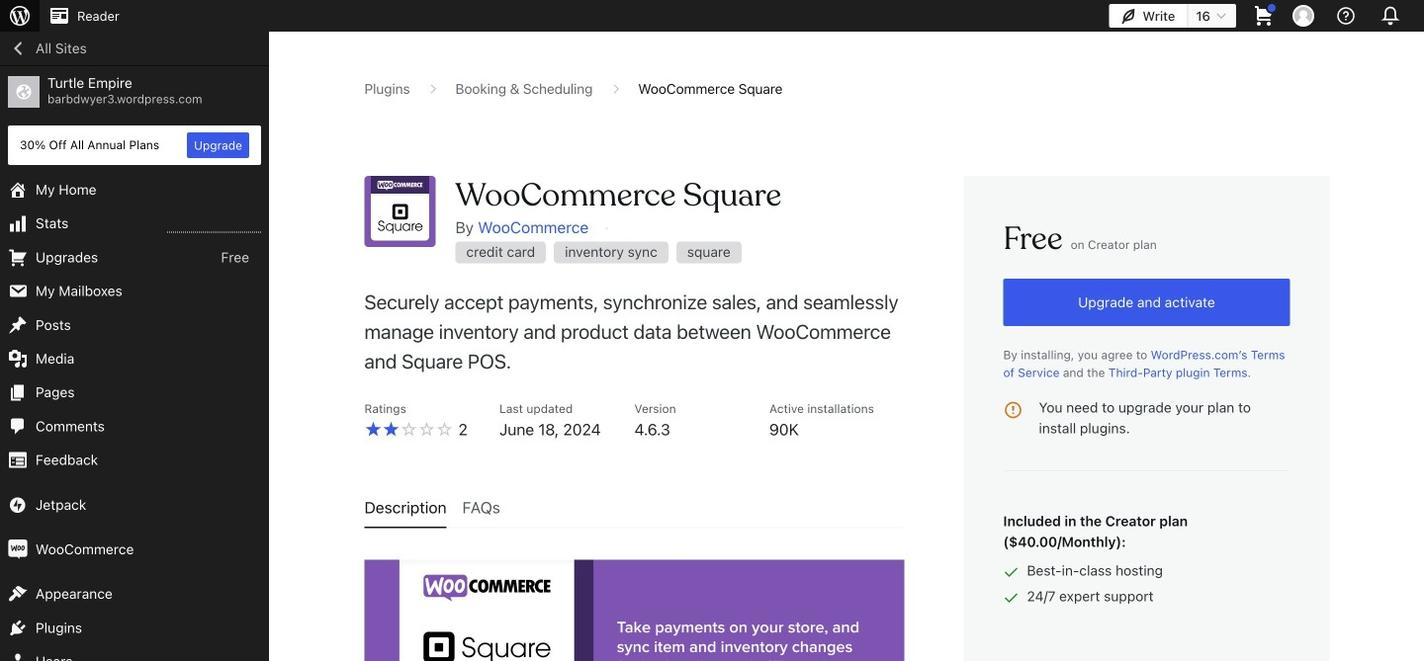 Task type: vqa. For each thing, say whether or not it's contained in the screenshot.
topmost IMG
yes



Task type: locate. For each thing, give the bounding box(es) containing it.
img image
[[8, 495, 28, 515], [8, 540, 28, 560]]

woocommerce square image
[[364, 560, 904, 662]]

1 vertical spatial img image
[[8, 540, 28, 560]]

0 vertical spatial img image
[[8, 495, 28, 515]]

menu
[[364, 491, 904, 529]]

my shopping cart image
[[1252, 4, 1276, 28]]

2 img image from the top
[[8, 540, 28, 560]]

1 img image from the top
[[8, 495, 28, 515]]

manage your sites image
[[8, 4, 32, 28]]

main content
[[333, 55, 1361, 662]]



Task type: describe. For each thing, give the bounding box(es) containing it.
my profile image
[[1293, 5, 1314, 27]]

help image
[[1334, 4, 1358, 28]]

highest hourly views 0 image
[[167, 220, 261, 233]]

manage your notifications image
[[1377, 2, 1404, 30]]

plugin icon image
[[364, 176, 436, 247]]



